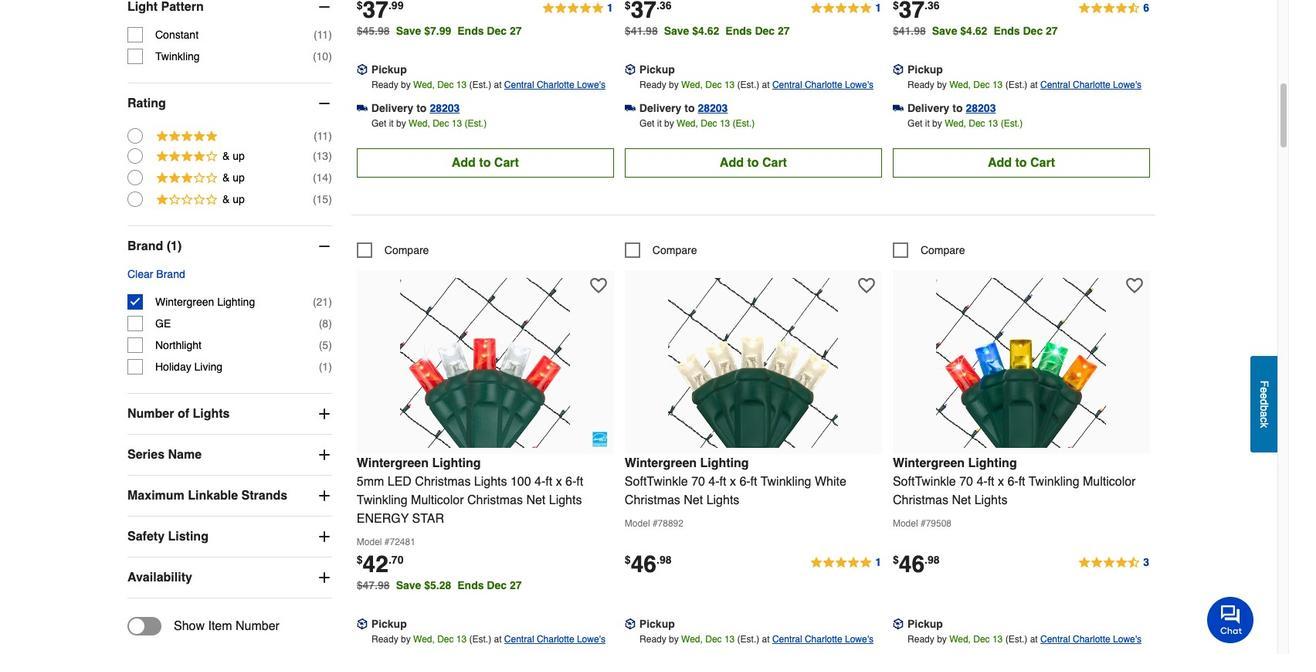 Task type: describe. For each thing, give the bounding box(es) containing it.
6 ft from the left
[[1018, 475, 1025, 489]]

3 stars image
[[155, 170, 219, 188]]

show item number
[[174, 619, 280, 633]]

model # 79508
[[893, 518, 952, 529]]

c
[[1258, 417, 1271, 423]]

was price $47.98 element
[[357, 575, 396, 591]]

2 it from the left
[[657, 118, 662, 129]]

lighting for wintergreen lighting
[[217, 296, 255, 308]]

maximum linkable strands
[[127, 489, 287, 503]]

72481
[[390, 537, 415, 547]]

& up for ( 14 )
[[222, 171, 245, 184]]

softtwinkle for softtwinkle 70 4-ft x 6-ft twinkling multicolor christmas net lights
[[893, 475, 956, 489]]

5
[[322, 339, 328, 351]]

of
[[178, 407, 189, 421]]

delivery to 28203 for 1st truck filled icon from right's 28203 button
[[907, 102, 996, 114]]

1 horizontal spatial pickup image
[[625, 64, 636, 75]]

21
[[316, 296, 328, 308]]

brand inside button
[[156, 268, 185, 280]]

0 horizontal spatial pickup image
[[357, 619, 367, 629]]

8
[[322, 317, 328, 330]]

1 heart outline image from the left
[[590, 277, 607, 294]]

energy
[[357, 512, 409, 526]]

clear brand
[[127, 268, 185, 280]]

northlight
[[155, 339, 202, 351]]

1 for 1 'actual price $37.36' element
[[875, 1, 881, 14]]

lights inside wintergreen lighting softtwinkle 70 4-ft x 6-ft twinkling multicolor christmas net lights
[[974, 493, 1007, 507]]

5006194013 element
[[357, 242, 429, 258]]

4 stars image
[[155, 148, 219, 166]]

holiday living
[[155, 361, 223, 373]]

# for wintergreen lighting softtwinkle 70 4-ft x 6-ft twinkling multicolor christmas net lights
[[921, 518, 926, 529]]

$41.98 save $4.62 ends dec 27 for 6
[[893, 24, 1058, 37]]

28203 for truck filled image
[[698, 102, 728, 114]]

pickup image for 1st truck filled icon from right
[[893, 64, 904, 75]]

$4.62 for 1
[[692, 24, 719, 37]]

twinkling inside wintergreen lighting softtwinkle 70 4-ft x 6-ft twinkling white christmas net lights
[[761, 475, 811, 489]]

wintergreen for wintergreen lighting softtwinkle 70 4-ft x 6-ft twinkling multicolor christmas net lights
[[893, 456, 965, 470]]

$ inside $ 42 .70
[[357, 553, 363, 566]]

( 5 )
[[319, 339, 332, 351]]

safety listing
[[127, 530, 208, 544]]

5006194183 element
[[893, 242, 965, 258]]

1 horizontal spatial pickup image
[[625, 619, 636, 629]]

15
[[316, 193, 328, 205]]

number inside button
[[127, 407, 174, 421]]

actual price $37.99 element
[[357, 0, 404, 23]]

1 add to cart from the left
[[452, 156, 519, 170]]

wintergreen lighting
[[155, 296, 255, 308]]

4 ) from the top
[[328, 150, 332, 162]]

clear
[[127, 268, 153, 280]]

2 truck filled image from the left
[[893, 103, 904, 113]]

f e e d b a c k
[[1258, 381, 1271, 428]]

plus image for linkable
[[317, 488, 332, 503]]

delivery to 28203 for 1st truck filled icon from the left's 28203 button
[[371, 102, 460, 114]]

ends for 'actual price $37.36' element for 6
[[994, 24, 1020, 37]]

& for ( 13 )
[[222, 150, 230, 162]]

2 ft from the left
[[576, 475, 583, 489]]

3 add to cart button from the left
[[893, 148, 1150, 177]]

minus image
[[317, 239, 332, 254]]

2 get from the left
[[640, 118, 654, 129]]

3 it from the left
[[925, 118, 930, 129]]

clear brand button
[[127, 266, 185, 282]]

4.5 stars image for 6 button
[[1078, 0, 1150, 17]]

wintergreen lighting softtwinkle 70 4-ft x 6-ft twinkling white christmas net lights image
[[668, 278, 838, 448]]

10 ) from the top
[[328, 361, 332, 373]]

listing
[[168, 530, 208, 544]]

6 button
[[1078, 0, 1150, 17]]

5 stars image for actual price $37.99 'element'
[[541, 0, 614, 17]]

# for wintergreen lighting 5mm led christmas lights 100 4-ft x 6-ft twinkling multicolor christmas net lights energy star
[[384, 537, 390, 547]]

.70
[[388, 553, 404, 566]]

ends for 1 'actual price $37.36' element
[[725, 24, 752, 37]]

28203 for 1st truck filled icon from right
[[966, 102, 996, 114]]

1 get from the left
[[371, 118, 386, 129]]

f
[[1258, 381, 1271, 387]]

x for softtwinkle 70 4-ft x 6-ft twinkling multicolor christmas net lights
[[998, 475, 1004, 489]]

$ 46 .98 for 3
[[893, 550, 940, 577]]

actual price $46.98 element for 3
[[893, 550, 940, 577]]

wintergreen lighting softtwinkle 70 4-ft x 6-ft twinkling multicolor christmas net lights image
[[936, 278, 1106, 448]]

6- for softtwinkle 70 4-ft x 6-ft twinkling multicolor christmas net lights
[[1007, 475, 1018, 489]]

star
[[412, 512, 444, 526]]

availability button
[[127, 558, 332, 598]]

pickup image for 1st truck filled icon from the left
[[357, 64, 367, 75]]

8 ) from the top
[[328, 317, 332, 330]]

10
[[316, 50, 328, 62]]

$41.98 save $4.62 ends dec 27 for 1
[[625, 24, 790, 37]]

2 get it by wed, dec 13 (est.) from the left
[[640, 118, 755, 129]]

wintergreen lighting 5mm led christmas lights 100 4-ft x 6-ft twinkling multicolor christmas net lights energy star image
[[400, 278, 570, 448]]

safety listing button
[[127, 517, 332, 557]]

0 vertical spatial brand
[[127, 239, 163, 253]]

rating button
[[127, 83, 332, 123]]

( 11 ) for 1st minus image from the top
[[314, 28, 332, 41]]

1 vertical spatial number
[[236, 619, 280, 633]]

energy star qualified image
[[592, 431, 608, 447]]

( 11 ) for minus image within 'rating' button
[[314, 130, 332, 142]]

number of lights
[[127, 407, 230, 421]]

plus image for listing
[[317, 529, 332, 544]]

add for 2nd add to cart button from the right
[[720, 156, 744, 170]]

actual price $37.36 element for 1
[[625, 0, 672, 23]]

white
[[815, 475, 846, 489]]

1 add to cart button from the left
[[357, 148, 614, 177]]

$41.98 for 1
[[625, 24, 658, 37]]

truck filled image
[[625, 103, 636, 113]]

safety
[[127, 530, 165, 544]]

wintergreen lighting softtwinkle 70 4-ft x 6-ft twinkling multicolor christmas net lights
[[893, 456, 1136, 507]]

70 for softtwinkle 70 4-ft x 6-ft twinkling white christmas net lights
[[691, 475, 705, 489]]

save for 1 'actual price $37.36' element
[[664, 24, 689, 37]]

3 ft from the left
[[720, 475, 726, 489]]

cart for 1st add to cart button
[[494, 156, 519, 170]]

1 minus image from the top
[[317, 0, 332, 15]]

actual price $37.36 element for 6
[[893, 0, 940, 23]]

wintergreen lighting softtwinkle 70 4-ft x 6-ft twinkling white christmas net lights
[[625, 456, 846, 507]]

model for softtwinkle 70 4-ft x 6-ft twinkling multicolor christmas net lights
[[893, 518, 918, 529]]

1 button for $45.98 save $7.99 ends dec 27
[[541, 0, 614, 17]]

led
[[388, 475, 412, 489]]

( 8 )
[[319, 317, 332, 330]]

model # 72481
[[357, 537, 415, 547]]

$ 42 .70
[[357, 550, 404, 577]]

chat invite button image
[[1207, 596, 1254, 643]]

$7.99
[[424, 24, 451, 37]]

multicolor inside wintergreen lighting 5mm led christmas lights 100 4-ft x 6-ft twinkling multicolor christmas net lights energy star
[[411, 493, 464, 507]]

2 add to cart button from the left
[[625, 148, 882, 177]]

show
[[174, 619, 205, 633]]

holiday
[[155, 361, 191, 373]]

compare for '5006194177' element
[[653, 244, 697, 256]]

x for softtwinkle 70 4-ft x 6-ft twinkling white christmas net lights
[[730, 475, 736, 489]]

christmas up the star on the left
[[415, 475, 471, 489]]

1 star image
[[155, 191, 219, 209]]

$41.98 for 6
[[893, 24, 926, 37]]

item
[[208, 619, 232, 633]]

savings save $4.62 element for 1
[[664, 24, 796, 37]]

name
[[168, 448, 202, 462]]

plus image inside availability button
[[317, 570, 332, 585]]

christmas inside wintergreen lighting softtwinkle 70 4-ft x 6-ft twinkling multicolor christmas net lights
[[893, 493, 948, 507]]

14
[[316, 171, 328, 184]]

5mm
[[357, 475, 384, 489]]

up for ( 15 )
[[233, 193, 245, 205]]

( 13 )
[[313, 150, 332, 162]]

5 ft from the left
[[988, 475, 994, 489]]

minus image inside 'rating' button
[[317, 96, 332, 111]]

1 ) from the top
[[328, 28, 332, 41]]

28203 button for truck filled image
[[698, 100, 728, 116]]

d
[[1258, 399, 1271, 405]]

79508
[[926, 518, 952, 529]]

( 14 )
[[313, 171, 332, 184]]

christmas inside wintergreen lighting softtwinkle 70 4-ft x 6-ft twinkling white christmas net lights
[[625, 493, 680, 507]]

3 add to cart from the left
[[988, 156, 1055, 170]]

savings save $5.28 element
[[396, 579, 528, 591]]

3 button
[[1078, 553, 1150, 572]]

6- inside wintergreen lighting 5mm led christmas lights 100 4-ft x 6-ft twinkling multicolor christmas net lights energy star
[[565, 475, 576, 489]]

( 15 )
[[313, 193, 332, 205]]

28203 for 1st truck filled icon from the left
[[430, 102, 460, 114]]

3 get it by wed, dec 13 (est.) from the left
[[908, 118, 1023, 129]]

lights inside number of lights button
[[193, 407, 230, 421]]

availability
[[127, 571, 192, 585]]

3
[[1143, 556, 1149, 568]]

78892
[[658, 518, 683, 529]]

& for ( 14 )
[[222, 171, 230, 184]]

model for softtwinkle 70 4-ft x 6-ft twinkling white christmas net lights
[[625, 518, 650, 529]]



Task type: vqa. For each thing, say whether or not it's contained in the screenshot.
1st truck filled icon from the right
yes



Task type: locate. For each thing, give the bounding box(es) containing it.
was price $45.98 element
[[357, 21, 396, 37]]

70 inside wintergreen lighting softtwinkle 70 4-ft x 6-ft twinkling multicolor christmas net lights
[[959, 475, 973, 489]]

0 vertical spatial &
[[222, 150, 230, 162]]

1 vertical spatial 4.5 stars image
[[1078, 553, 1150, 572]]

1 horizontal spatial add to cart button
[[625, 148, 882, 177]]

5 stars image
[[541, 0, 614, 17], [810, 0, 882, 17], [155, 128, 219, 146], [810, 553, 882, 572]]

maximum linkable strands button
[[127, 476, 332, 516]]

wed,
[[413, 79, 435, 90], [681, 79, 703, 90], [949, 79, 971, 90], [409, 118, 430, 129], [677, 118, 698, 129], [945, 118, 966, 129], [413, 634, 435, 645], [681, 634, 703, 645], [949, 634, 971, 645]]

2 net from the left
[[684, 493, 703, 507]]

central charlotte lowe's button
[[504, 77, 605, 92], [772, 77, 873, 92], [1040, 77, 1142, 92], [504, 632, 605, 647], [772, 632, 873, 647], [1040, 632, 1142, 647]]

11 inside option group
[[317, 130, 328, 142]]

46 for 1
[[631, 550, 657, 577]]

( 21 )
[[313, 296, 332, 308]]

&
[[222, 150, 230, 162], [222, 171, 230, 184], [222, 193, 230, 205]]

heart outline image
[[858, 277, 875, 294]]

1 horizontal spatial $
[[625, 553, 631, 566]]

0 horizontal spatial truck filled image
[[357, 103, 367, 113]]

2 compare from the left
[[653, 244, 697, 256]]

( 10 )
[[313, 50, 332, 62]]

28203 button for 1st truck filled icon from right
[[966, 100, 996, 116]]

b
[[1258, 405, 1271, 411]]

1 x from the left
[[556, 475, 562, 489]]

linkable
[[188, 489, 238, 503]]

pickup image
[[625, 64, 636, 75], [357, 619, 367, 629], [893, 619, 904, 629]]

ge
[[155, 317, 171, 330]]

$ 46 .98 for 1
[[625, 550, 672, 577]]

cart for third add to cart button from the left
[[1030, 156, 1055, 170]]

1 horizontal spatial was price $41.98 element
[[893, 21, 932, 37]]

wintergreen inside wintergreen lighting softtwinkle 70 4-ft x 6-ft twinkling multicolor christmas net lights
[[893, 456, 965, 470]]

3 x from the left
[[998, 475, 1004, 489]]

3 & up from the top
[[222, 193, 245, 205]]

2 horizontal spatial net
[[952, 493, 971, 507]]

3 ) from the top
[[328, 130, 332, 142]]

delivery to 28203 for truck filled image 28203 button
[[639, 102, 728, 114]]

option group
[[127, 127, 332, 210]]

0 horizontal spatial $ 46 .98
[[625, 550, 672, 577]]

option group containing (
[[127, 127, 332, 210]]

0 horizontal spatial add
[[452, 156, 476, 170]]

plus image left '$47.98'
[[317, 570, 332, 585]]

wintergreen lighting 5mm led christmas lights 100 4-ft x 6-ft twinkling multicolor christmas net lights energy star
[[357, 456, 583, 526]]

3 6- from the left
[[1007, 475, 1018, 489]]

it
[[389, 118, 394, 129], [657, 118, 662, 129], [925, 118, 930, 129]]

softtwinkle inside wintergreen lighting softtwinkle 70 4-ft x 6-ft twinkling white christmas net lights
[[625, 475, 688, 489]]

2 ) from the top
[[328, 50, 332, 62]]

1 $ from the left
[[357, 553, 363, 566]]

brand
[[127, 239, 163, 253], [156, 268, 185, 280]]

1 70 from the left
[[691, 475, 705, 489]]

27 for actual price $37.99 'element'
[[510, 24, 522, 37]]

minus image up 10 at the top of page
[[317, 0, 332, 15]]

4- for softtwinkle 70 4-ft x 6-ft twinkling white christmas net lights
[[709, 475, 720, 489]]

2 actual price $46.98 element from the left
[[893, 550, 940, 577]]

11 up 10 at the top of page
[[317, 28, 328, 41]]

1 horizontal spatial 6-
[[739, 475, 750, 489]]

1 horizontal spatial .98
[[925, 553, 940, 566]]

wintergreen for wintergreen lighting softtwinkle 70 4-ft x 6-ft twinkling white christmas net lights
[[625, 456, 697, 470]]

0 vertical spatial minus image
[[317, 0, 332, 15]]

0 horizontal spatial $
[[357, 553, 363, 566]]

0 horizontal spatial actual price $46.98 element
[[625, 550, 672, 577]]

lighting inside wintergreen lighting softtwinkle 70 4-ft x 6-ft twinkling multicolor christmas net lights
[[968, 456, 1017, 470]]

x inside wintergreen lighting softtwinkle 70 4-ft x 6-ft twinkling white christmas net lights
[[730, 475, 736, 489]]

1 horizontal spatial 28203 button
[[698, 100, 728, 116]]

$47.98 save $5.28 ends dec 27
[[357, 579, 522, 591]]

2 horizontal spatial add
[[988, 156, 1012, 170]]

2 x from the left
[[730, 475, 736, 489]]

1 horizontal spatial 28203
[[698, 102, 728, 114]]

.98 for 1
[[657, 553, 672, 566]]

delivery for 1st truck filled icon from the left
[[371, 102, 413, 114]]

3 delivery to 28203 from the left
[[907, 102, 996, 114]]

wintergreen for wintergreen lighting
[[155, 296, 214, 308]]

living
[[194, 361, 223, 373]]

1 horizontal spatial actual price $46.98 element
[[893, 550, 940, 577]]

2 plus image from the top
[[317, 488, 332, 503]]

2 horizontal spatial 28203 button
[[966, 100, 996, 116]]

0 horizontal spatial number
[[127, 407, 174, 421]]

1 $41.98 from the left
[[625, 24, 658, 37]]

1 e from the top
[[1258, 387, 1271, 393]]

1 vertical spatial brand
[[156, 268, 185, 280]]

lowe's
[[577, 79, 605, 90], [845, 79, 873, 90], [1113, 79, 1142, 90], [577, 634, 605, 645], [845, 634, 873, 645], [1113, 634, 1142, 645]]

charlotte
[[537, 79, 574, 90], [805, 79, 842, 90], [1073, 79, 1110, 90], [537, 634, 574, 645], [805, 634, 842, 645], [1073, 634, 1110, 645]]

$ down model # 78892
[[625, 553, 631, 566]]

up right "4 stars" image
[[233, 150, 245, 162]]

lighting for wintergreen lighting softtwinkle 70 4-ft x 6-ft twinkling white christmas net lights
[[700, 456, 749, 470]]

2 add from the left
[[720, 156, 744, 170]]

2 up from the top
[[233, 171, 245, 184]]

2 $41.98 save $4.62 ends dec 27 from the left
[[893, 24, 1058, 37]]

brand up the clear
[[127, 239, 163, 253]]

up right "1 star" image
[[233, 193, 245, 205]]

0 horizontal spatial softtwinkle
[[625, 475, 688, 489]]

1 horizontal spatial add to cart
[[720, 156, 787, 170]]

1 vertical spatial &
[[222, 171, 230, 184]]

1 horizontal spatial delivery to 28203
[[639, 102, 728, 114]]

27 for 'actual price $37.36' element for 6
[[1046, 24, 1058, 37]]

save for 'actual price $37.36' element for 6
[[932, 24, 957, 37]]

1 truck filled image from the left
[[357, 103, 367, 113]]

3 net from the left
[[952, 493, 971, 507]]

was price $41.98 element for 6
[[893, 21, 932, 37]]

2 28203 button from the left
[[698, 100, 728, 116]]

$ down model # 79508
[[893, 553, 899, 566]]

compare for '5006194013' element
[[384, 244, 429, 256]]

ready
[[371, 79, 398, 90], [640, 79, 666, 90], [908, 79, 934, 90], [371, 634, 398, 645], [640, 634, 666, 645], [908, 634, 934, 645]]

1 horizontal spatial cart
[[762, 156, 787, 170]]

$
[[357, 553, 363, 566], [625, 553, 631, 566], [893, 553, 899, 566]]

$45.98
[[357, 24, 390, 37]]

1 delivery from the left
[[371, 102, 413, 114]]

2 horizontal spatial 6-
[[1007, 475, 1018, 489]]

f e e d b a c k button
[[1250, 356, 1277, 453]]

2 horizontal spatial pickup image
[[893, 619, 904, 629]]

2 ( 11 ) from the top
[[314, 130, 332, 142]]

1 get it by wed, dec 13 (est.) from the left
[[371, 118, 487, 129]]

1 actual price $37.36 element from the left
[[625, 0, 672, 23]]

wintergreen up model # 78892
[[625, 456, 697, 470]]

get it by wed, dec 13 (est.)
[[371, 118, 487, 129], [640, 118, 755, 129], [908, 118, 1023, 129]]

1 up from the top
[[233, 150, 245, 162]]

model
[[625, 518, 650, 529], [893, 518, 918, 529], [357, 537, 382, 547]]

$47.98
[[357, 579, 390, 591]]

actual price $37.36 element
[[625, 0, 672, 23], [893, 0, 940, 23]]

heart outline image
[[590, 277, 607, 294], [1126, 277, 1143, 294]]

plus image
[[317, 447, 332, 463]]

2 horizontal spatial 28203
[[966, 102, 996, 114]]

net for wintergreen lighting softtwinkle 70 4-ft x 6-ft twinkling white christmas net lights
[[684, 493, 703, 507]]

3 4- from the left
[[977, 475, 988, 489]]

( 1 )
[[319, 361, 332, 373]]

0 vertical spatial number
[[127, 407, 174, 421]]

maximum
[[127, 489, 184, 503]]

1 horizontal spatial 70
[[959, 475, 973, 489]]

$41.98
[[625, 24, 658, 37], [893, 24, 926, 37]]

0 horizontal spatial x
[[556, 475, 562, 489]]

series
[[127, 448, 165, 462]]

1 vertical spatial 11
[[317, 130, 328, 142]]

save
[[396, 24, 421, 37], [664, 24, 689, 37], [932, 24, 957, 37], [396, 579, 421, 591]]

lighting for wintergreen lighting softtwinkle 70 4-ft x 6-ft twinkling multicolor christmas net lights
[[968, 456, 1017, 470]]

pickup image
[[357, 64, 367, 75], [893, 64, 904, 75], [625, 619, 636, 629]]

1 vertical spatial multicolor
[[411, 493, 464, 507]]

model for 5mm led christmas lights 100 4-ft x 6-ft twinkling multicolor christmas net lights energy star
[[357, 537, 382, 547]]

wintergreen inside wintergreen lighting softtwinkle 70 4-ft x 6-ft twinkling white christmas net lights
[[625, 456, 697, 470]]

1 horizontal spatial number
[[236, 619, 280, 633]]

model left 79508
[[893, 518, 918, 529]]

3 cart from the left
[[1030, 156, 1055, 170]]

savings save $7.99 element
[[396, 24, 528, 37]]

2 minus image from the top
[[317, 96, 332, 111]]

0 horizontal spatial 6-
[[565, 475, 576, 489]]

1 horizontal spatial 46
[[899, 550, 925, 577]]

x inside wintergreen lighting softtwinkle 70 4-ft x 6-ft twinkling multicolor christmas net lights
[[998, 475, 1004, 489]]

delivery
[[371, 102, 413, 114], [639, 102, 681, 114], [907, 102, 950, 114]]

1 $41.98 save $4.62 ends dec 27 from the left
[[625, 24, 790, 37]]

softtwinkle up model # 78892
[[625, 475, 688, 489]]

3 & from the top
[[222, 193, 230, 205]]

2 horizontal spatial model
[[893, 518, 918, 529]]

2 horizontal spatial cart
[[1030, 156, 1055, 170]]

46 down model # 78892
[[631, 550, 657, 577]]

actual price $46.98 element for 1
[[625, 550, 672, 577]]

2 6- from the left
[[739, 475, 750, 489]]

1 horizontal spatial multicolor
[[1083, 475, 1136, 489]]

constant
[[155, 28, 199, 41]]

28203 button
[[430, 100, 460, 116], [698, 100, 728, 116], [966, 100, 996, 116]]

2 vertical spatial &
[[222, 193, 230, 205]]

0 horizontal spatial delivery to 28203
[[371, 102, 460, 114]]

100
[[510, 475, 531, 489]]

1 horizontal spatial add
[[720, 156, 744, 170]]

actual price $46.98 element
[[625, 550, 672, 577], [893, 550, 940, 577]]

11 up ( 13 )
[[317, 130, 328, 142]]

1 was price $41.98 element from the left
[[625, 21, 664, 37]]

softtwinkle for softtwinkle 70 4-ft x 6-ft twinkling white christmas net lights
[[625, 475, 688, 489]]

27
[[510, 24, 522, 37], [778, 24, 790, 37], [1046, 24, 1058, 37], [510, 579, 522, 591]]

1 horizontal spatial $41.98 save $4.62 ends dec 27
[[893, 24, 1058, 37]]

1 horizontal spatial truck filled image
[[893, 103, 904, 113]]

0 horizontal spatial multicolor
[[411, 493, 464, 507]]

0 horizontal spatial cart
[[494, 156, 519, 170]]

1 savings save $4.62 element from the left
[[664, 24, 796, 37]]

2 heart outline image from the left
[[1126, 277, 1143, 294]]

ends dec 27 element
[[457, 24, 528, 37], [725, 24, 796, 37], [994, 24, 1064, 37], [457, 579, 528, 591]]

5 stars image for actual price $46.98 element associated with 1
[[810, 553, 882, 572]]

minus image down ( 10 )
[[317, 96, 332, 111]]

truck filled image
[[357, 103, 367, 113], [893, 103, 904, 113]]

9 ) from the top
[[328, 339, 332, 351]]

pickup
[[371, 63, 407, 75], [639, 63, 675, 75], [907, 63, 943, 75], [371, 618, 407, 630], [639, 618, 675, 630], [907, 618, 943, 630]]

net inside wintergreen lighting softtwinkle 70 4-ft x 6-ft twinkling white christmas net lights
[[684, 493, 703, 507]]

& up right "4 stars" image
[[222, 150, 245, 162]]

0 horizontal spatial net
[[526, 493, 546, 507]]

5 ) from the top
[[328, 171, 332, 184]]

add for 1st add to cart button
[[452, 156, 476, 170]]

0 vertical spatial ( 11 )
[[314, 28, 332, 41]]

2 horizontal spatial add to cart
[[988, 156, 1055, 170]]

0 vertical spatial 4.5 stars image
[[1078, 0, 1150, 17]]

2 11 from the top
[[317, 130, 328, 142]]

wintergreen
[[155, 296, 214, 308], [357, 456, 429, 470], [625, 456, 697, 470], [893, 456, 965, 470]]

2 was price $41.98 element from the left
[[893, 21, 932, 37]]

cart for 2nd add to cart button from the right
[[762, 156, 787, 170]]

compare inside 5006194183 'element'
[[921, 244, 965, 256]]

( 11 )
[[314, 28, 332, 41], [314, 130, 332, 142]]

5 stars image for 1 'actual price $37.36' element
[[810, 0, 882, 17]]

1 for actual price $37.99 'element'
[[607, 1, 613, 14]]

1 horizontal spatial 4-
[[709, 475, 720, 489]]

0 horizontal spatial .98
[[657, 553, 672, 566]]

1 horizontal spatial net
[[684, 493, 703, 507]]

2 $41.98 from the left
[[893, 24, 926, 37]]

e up d
[[1258, 387, 1271, 393]]

plus image left model # 72481
[[317, 529, 332, 544]]

6- inside wintergreen lighting softtwinkle 70 4-ft x 6-ft twinkling multicolor christmas net lights
[[1007, 475, 1018, 489]]

ends for actual price $37.99 'element'
[[457, 24, 484, 37]]

4.5 stars image containing 6
[[1078, 0, 1150, 17]]

2 horizontal spatial #
[[921, 518, 926, 529]]

0 horizontal spatial $41.98 save $4.62 ends dec 27
[[625, 24, 790, 37]]

1 ( 11 ) from the top
[[314, 28, 332, 41]]

5006194177 element
[[625, 242, 697, 258]]

actual price $42.70 element
[[357, 550, 404, 577]]

46
[[631, 550, 657, 577], [899, 550, 925, 577]]

model # 78892
[[625, 518, 683, 529]]

1 delivery to 28203 from the left
[[371, 102, 460, 114]]

up
[[233, 150, 245, 162], [233, 171, 245, 184], [233, 193, 245, 205]]

softtwinkle up model # 79508
[[893, 475, 956, 489]]

ends
[[457, 24, 484, 37], [725, 24, 752, 37], [994, 24, 1020, 37], [457, 579, 484, 591]]

4 plus image from the top
[[317, 570, 332, 585]]

( 11 ) inside option group
[[314, 130, 332, 142]]

$ 46 .98 down model # 78892
[[625, 550, 672, 577]]

7 ) from the top
[[328, 296, 332, 308]]

0 horizontal spatial 70
[[691, 475, 705, 489]]

(
[[314, 28, 317, 41], [313, 50, 316, 62], [314, 130, 317, 142], [313, 150, 316, 162], [313, 171, 316, 184], [313, 193, 316, 205], [313, 296, 316, 308], [319, 317, 322, 330], [319, 339, 322, 351], [319, 361, 322, 373]]

1 button for $41.98 save $4.62 ends dec 27
[[810, 0, 882, 17]]

show item number element
[[127, 617, 280, 636]]

plus image inside "safety listing" button
[[317, 529, 332, 544]]

4-
[[535, 475, 546, 489], [709, 475, 720, 489], [977, 475, 988, 489]]

& up for ( 15 )
[[222, 193, 245, 205]]

0 horizontal spatial 46
[[631, 550, 657, 577]]

softtwinkle inside wintergreen lighting softtwinkle 70 4-ft x 6-ft twinkling multicolor christmas net lights
[[893, 475, 956, 489]]

christmas
[[415, 475, 471, 489], [467, 493, 523, 507], [625, 493, 680, 507], [893, 493, 948, 507]]

1 4.5 stars image from the top
[[1078, 0, 1150, 17]]

lights inside wintergreen lighting softtwinkle 70 4-ft x 6-ft twinkling white christmas net lights
[[706, 493, 739, 507]]

1 & from the top
[[222, 150, 230, 162]]

& right "1 star" image
[[222, 193, 230, 205]]

actual price $46.98 element down model # 78892
[[625, 550, 672, 577]]

1 for actual price $46.98 element associated with 1
[[875, 556, 881, 568]]

0 horizontal spatial get
[[371, 118, 386, 129]]

0 horizontal spatial compare
[[384, 244, 429, 256]]

2 70 from the left
[[959, 475, 973, 489]]

2 horizontal spatial 4-
[[977, 475, 988, 489]]

& right "4 stars" image
[[222, 150, 230, 162]]

series name button
[[127, 435, 332, 475]]

3 delivery from the left
[[907, 102, 950, 114]]

2 & up from the top
[[222, 171, 245, 184]]

add to cart button
[[357, 148, 614, 177], [625, 148, 882, 177], [893, 148, 1150, 177]]

1 vertical spatial up
[[233, 171, 245, 184]]

2 horizontal spatial pickup image
[[893, 64, 904, 75]]

1 $4.62 from the left
[[692, 24, 719, 37]]

)
[[328, 28, 332, 41], [328, 50, 332, 62], [328, 130, 332, 142], [328, 150, 332, 162], [328, 171, 332, 184], [328, 193, 332, 205], [328, 296, 332, 308], [328, 317, 332, 330], [328, 339, 332, 351], [328, 361, 332, 373]]

1 horizontal spatial heart outline image
[[1126, 277, 1143, 294]]

save for actual price $37.99 'element'
[[396, 24, 421, 37]]

softtwinkle
[[625, 475, 688, 489], [893, 475, 956, 489]]

46 down model # 79508
[[899, 550, 925, 577]]

up for ( 13 )
[[233, 150, 245, 162]]

2 horizontal spatial compare
[[921, 244, 965, 256]]

$ 46 .98 down model # 79508
[[893, 550, 940, 577]]

.98 down 78892
[[657, 553, 672, 566]]

0 horizontal spatial was price $41.98 element
[[625, 21, 664, 37]]

& up right "1 star" image
[[222, 193, 245, 205]]

x inside wintergreen lighting 5mm led christmas lights 100 4-ft x 6-ft twinkling multicolor christmas net lights energy star
[[556, 475, 562, 489]]

4 ft from the left
[[750, 475, 757, 489]]

$41.98 save $4.62 ends dec 27
[[625, 24, 790, 37], [893, 24, 1058, 37]]

& right '3 stars' image on the left of page
[[222, 171, 230, 184]]

$4.62 for 6
[[960, 24, 987, 37]]

1 horizontal spatial actual price $37.36 element
[[893, 0, 940, 23]]

a
[[1258, 411, 1271, 417]]

2 $ from the left
[[625, 553, 631, 566]]

2 savings save $4.62 element from the left
[[932, 24, 1064, 37]]

3 $ from the left
[[893, 553, 899, 566]]

lighting for wintergreen lighting 5mm led christmas lights 100 4-ft x 6-ft twinkling multicolor christmas net lights energy star
[[432, 456, 481, 470]]

0 horizontal spatial pickup image
[[357, 64, 367, 75]]

(1)
[[167, 239, 182, 253]]

$ up was price $47.98 element in the left of the page
[[357, 553, 363, 566]]

1 horizontal spatial $41.98
[[893, 24, 926, 37]]

0 horizontal spatial 4-
[[535, 475, 546, 489]]

2 horizontal spatial delivery
[[907, 102, 950, 114]]

savings save $4.62 element for 6
[[932, 24, 1064, 37]]

46 for 3
[[899, 550, 925, 577]]

3 up from the top
[[233, 193, 245, 205]]

central
[[504, 79, 534, 90], [772, 79, 802, 90], [1040, 79, 1070, 90], [504, 634, 534, 645], [772, 634, 802, 645], [1040, 634, 1070, 645]]

model left 78892
[[625, 518, 650, 529]]

lighting
[[217, 296, 255, 308], [432, 456, 481, 470], [700, 456, 749, 470], [968, 456, 1017, 470]]

christmas down 100
[[467, 493, 523, 507]]

4.5 stars image for the '3' button on the right of the page
[[1078, 553, 1150, 572]]

1 $ 46 .98 from the left
[[625, 550, 672, 577]]

2 delivery to 28203 from the left
[[639, 102, 728, 114]]

2 horizontal spatial delivery to 28203
[[907, 102, 996, 114]]

christmas up model # 78892
[[625, 493, 680, 507]]

number left of
[[127, 407, 174, 421]]

# for wintergreen lighting softtwinkle 70 4-ft x 6-ft twinkling white christmas net lights
[[653, 518, 658, 529]]

28203 button for 1st truck filled icon from the left
[[430, 100, 460, 116]]

4- inside wintergreen lighting softtwinkle 70 4-ft x 6-ft twinkling white christmas net lights
[[709, 475, 720, 489]]

0 horizontal spatial #
[[384, 537, 390, 547]]

2 & from the top
[[222, 171, 230, 184]]

1 28203 button from the left
[[430, 100, 460, 116]]

6 ) from the top
[[328, 193, 332, 205]]

$ for 3
[[893, 553, 899, 566]]

0 horizontal spatial model
[[357, 537, 382, 547]]

cart
[[494, 156, 519, 170], [762, 156, 787, 170], [1030, 156, 1055, 170]]

delivery for truck filled image
[[639, 102, 681, 114]]

2 vertical spatial & up
[[222, 193, 245, 205]]

1 plus image from the top
[[317, 406, 332, 422]]

savings save $4.62 element
[[664, 24, 796, 37], [932, 24, 1064, 37]]

0 vertical spatial & up
[[222, 150, 245, 162]]

6
[[1143, 1, 1149, 14]]

net inside wintergreen lighting 5mm led christmas lights 100 4-ft x 6-ft twinkling multicolor christmas net lights energy star
[[526, 493, 546, 507]]

& up for ( 13 )
[[222, 150, 245, 162]]

0 horizontal spatial 28203 button
[[430, 100, 460, 116]]

1 add from the left
[[452, 156, 476, 170]]

$ 46 .98
[[625, 550, 672, 577], [893, 550, 940, 577]]

0 vertical spatial up
[[233, 150, 245, 162]]

( 11 ) up ( 13 )
[[314, 130, 332, 142]]

1
[[607, 1, 613, 14], [875, 1, 881, 14], [322, 361, 328, 373], [875, 556, 881, 568]]

lighting inside wintergreen lighting softtwinkle 70 4-ft x 6-ft twinkling white christmas net lights
[[700, 456, 749, 470]]

rating
[[127, 96, 166, 110]]

number right the item at left bottom
[[236, 619, 280, 633]]

1 11 from the top
[[317, 28, 328, 41]]

1 6- from the left
[[565, 475, 576, 489]]

6- for softtwinkle 70 4-ft x 6-ft twinkling white christmas net lights
[[739, 475, 750, 489]]

.98
[[657, 553, 672, 566], [925, 553, 940, 566]]

2 add to cart from the left
[[720, 156, 787, 170]]

0 horizontal spatial savings save $4.62 element
[[664, 24, 796, 37]]

.98 down 79508
[[925, 553, 940, 566]]

0 horizontal spatial heart outline image
[[590, 277, 607, 294]]

e up b
[[1258, 393, 1271, 399]]

christmas up model # 79508
[[893, 493, 948, 507]]

1 net from the left
[[526, 493, 546, 507]]

brand down "(1)"
[[156, 268, 185, 280]]

up for ( 14 )
[[233, 171, 245, 184]]

lighting inside wintergreen lighting 5mm led christmas lights 100 4-ft x 6-ft twinkling multicolor christmas net lights energy star
[[432, 456, 481, 470]]

net
[[526, 493, 546, 507], [684, 493, 703, 507], [952, 493, 971, 507]]

4.5 stars image containing 3
[[1078, 553, 1150, 572]]

0 horizontal spatial delivery
[[371, 102, 413, 114]]

2 horizontal spatial get it by wed, dec 13 (est.)
[[908, 118, 1023, 129]]

2 horizontal spatial get
[[908, 118, 923, 129]]

2 4- from the left
[[709, 475, 720, 489]]

up right '3 stars' image on the left of page
[[233, 171, 245, 184]]

2 e from the top
[[1258, 393, 1271, 399]]

compare inside '5006194013' element
[[384, 244, 429, 256]]

0 horizontal spatial 28203
[[430, 102, 460, 114]]

plus image for of
[[317, 406, 332, 422]]

wintergreen up model # 79508
[[893, 456, 965, 470]]

wintergreen up ge
[[155, 296, 214, 308]]

70 inside wintergreen lighting softtwinkle 70 4-ft x 6-ft twinkling white christmas net lights
[[691, 475, 705, 489]]

wintergreen inside wintergreen lighting 5mm led christmas lights 100 4-ft x 6-ft twinkling multicolor christmas net lights energy star
[[357, 456, 429, 470]]

model up 42
[[357, 537, 382, 547]]

1 horizontal spatial $4.62
[[960, 24, 987, 37]]

2 cart from the left
[[762, 156, 787, 170]]

was price $41.98 element for 1
[[625, 21, 664, 37]]

series name
[[127, 448, 202, 462]]

plus image inside number of lights button
[[317, 406, 332, 422]]

1 vertical spatial & up
[[222, 171, 245, 184]]

minus image
[[317, 0, 332, 15], [317, 96, 332, 111]]

$ for 1
[[625, 553, 631, 566]]

wintergreen for wintergreen lighting 5mm led christmas lights 100 4-ft x 6-ft twinkling multicolor christmas net lights energy star
[[357, 456, 429, 470]]

actual price $46.98 element down model # 79508
[[893, 550, 940, 577]]

3 28203 button from the left
[[966, 100, 996, 116]]

wintergreen lighting5mm led christmas lights 100 4-ft x 6-ft twinkling multicolor christmas net lights energy star element
[[357, 270, 614, 454]]

twinkling
[[155, 50, 200, 62], [761, 475, 811, 489], [1029, 475, 1079, 489], [357, 493, 407, 507]]

42
[[363, 550, 388, 577]]

1 actual price $46.98 element from the left
[[625, 550, 672, 577]]

70 for softtwinkle 70 4-ft x 6-ft twinkling multicolor christmas net lights
[[959, 475, 973, 489]]

plus image
[[317, 406, 332, 422], [317, 488, 332, 503], [317, 529, 332, 544], [317, 570, 332, 585]]

1 horizontal spatial savings save $4.62 element
[[932, 24, 1064, 37]]

compare inside '5006194177' element
[[653, 244, 697, 256]]

2 46 from the left
[[899, 550, 925, 577]]

strands
[[241, 489, 287, 503]]

multicolor inside wintergreen lighting softtwinkle 70 4-ft x 6-ft twinkling multicolor christmas net lights
[[1083, 475, 1136, 489]]

2 $4.62 from the left
[[960, 24, 987, 37]]

k
[[1258, 423, 1271, 428]]

brand (1)
[[127, 239, 182, 253]]

0 horizontal spatial actual price $37.36 element
[[625, 0, 672, 23]]

$5.28
[[424, 579, 451, 591]]

1 horizontal spatial $ 46 .98
[[893, 550, 940, 577]]

27 for 1 'actual price $37.36' element
[[778, 24, 790, 37]]

1 it from the left
[[389, 118, 394, 129]]

2 horizontal spatial it
[[925, 118, 930, 129]]

4.5 stars image
[[1078, 0, 1150, 17], [1078, 553, 1150, 572]]

number of lights button
[[127, 394, 332, 434]]

add
[[452, 156, 476, 170], [720, 156, 744, 170], [988, 156, 1012, 170]]

0 horizontal spatial add to cart
[[452, 156, 519, 170]]

1 ft from the left
[[546, 475, 552, 489]]

2 vertical spatial up
[[233, 193, 245, 205]]

70
[[691, 475, 705, 489], [959, 475, 973, 489]]

( 11 ) up 10 at the top of page
[[314, 28, 332, 41]]

& for ( 15 )
[[222, 193, 230, 205]]

compare for 5006194183 'element'
[[921, 244, 965, 256]]

3 get from the left
[[908, 118, 923, 129]]

1 compare from the left
[[384, 244, 429, 256]]

twinkling inside wintergreen lighting 5mm led christmas lights 100 4-ft x 6-ft twinkling multicolor christmas net lights energy star
[[357, 493, 407, 507]]

was price $41.98 element
[[625, 21, 664, 37], [893, 21, 932, 37]]

& up right '3 stars' image on the left of page
[[222, 171, 245, 184]]

net for wintergreen lighting softtwinkle 70 4-ft x 6-ft twinkling multicolor christmas net lights
[[952, 493, 971, 507]]

plus image inside maximum linkable strands button
[[317, 488, 332, 503]]

0 horizontal spatial get it by wed, dec 13 (est.)
[[371, 118, 487, 129]]

4- inside wintergreen lighting 5mm led christmas lights 100 4-ft x 6-ft twinkling multicolor christmas net lights energy star
[[535, 475, 546, 489]]

1 button
[[541, 0, 614, 17], [810, 0, 882, 17], [810, 553, 882, 572]]

delivery for 1st truck filled icon from right
[[907, 102, 950, 114]]

get
[[371, 118, 386, 129], [640, 118, 654, 129], [908, 118, 923, 129]]

1 vertical spatial minus image
[[317, 96, 332, 111]]

2 .98 from the left
[[925, 553, 940, 566]]

twinkling inside wintergreen lighting softtwinkle 70 4-ft x 6-ft twinkling multicolor christmas net lights
[[1029, 475, 1079, 489]]

4- for softtwinkle 70 4-ft x 6-ft twinkling multicolor christmas net lights
[[977, 475, 988, 489]]

net inside wintergreen lighting softtwinkle 70 4-ft x 6-ft twinkling multicolor christmas net lights
[[952, 493, 971, 507]]

1 cart from the left
[[494, 156, 519, 170]]

1 4- from the left
[[535, 475, 546, 489]]

3 compare from the left
[[921, 244, 965, 256]]

$45.98 save $7.99 ends dec 27
[[357, 24, 522, 37]]

2 actual price $37.36 element from the left
[[893, 0, 940, 23]]

wintergreen up led
[[357, 456, 429, 470]]

add for third add to cart button from the left
[[988, 156, 1012, 170]]

.98 for 3
[[925, 553, 940, 566]]

dec
[[487, 24, 507, 37], [755, 24, 775, 37], [1023, 24, 1043, 37], [437, 79, 454, 90], [705, 79, 722, 90], [973, 79, 990, 90], [433, 118, 449, 129], [701, 118, 717, 129], [969, 118, 985, 129], [487, 579, 507, 591], [437, 634, 454, 645], [705, 634, 722, 645], [973, 634, 990, 645]]

1 horizontal spatial delivery
[[639, 102, 681, 114]]

1 horizontal spatial model
[[625, 518, 650, 529]]

4- inside wintergreen lighting softtwinkle 70 4-ft x 6-ft twinkling multicolor christmas net lights
[[977, 475, 988, 489]]

plus image up plus image
[[317, 406, 332, 422]]

6- inside wintergreen lighting softtwinkle 70 4-ft x 6-ft twinkling white christmas net lights
[[739, 475, 750, 489]]

28203
[[430, 102, 460, 114], [698, 102, 728, 114], [966, 102, 996, 114]]

3 add from the left
[[988, 156, 1012, 170]]

2 softtwinkle from the left
[[893, 475, 956, 489]]

plus image down plus image
[[317, 488, 332, 503]]

6-
[[565, 475, 576, 489], [739, 475, 750, 489], [1007, 475, 1018, 489]]



